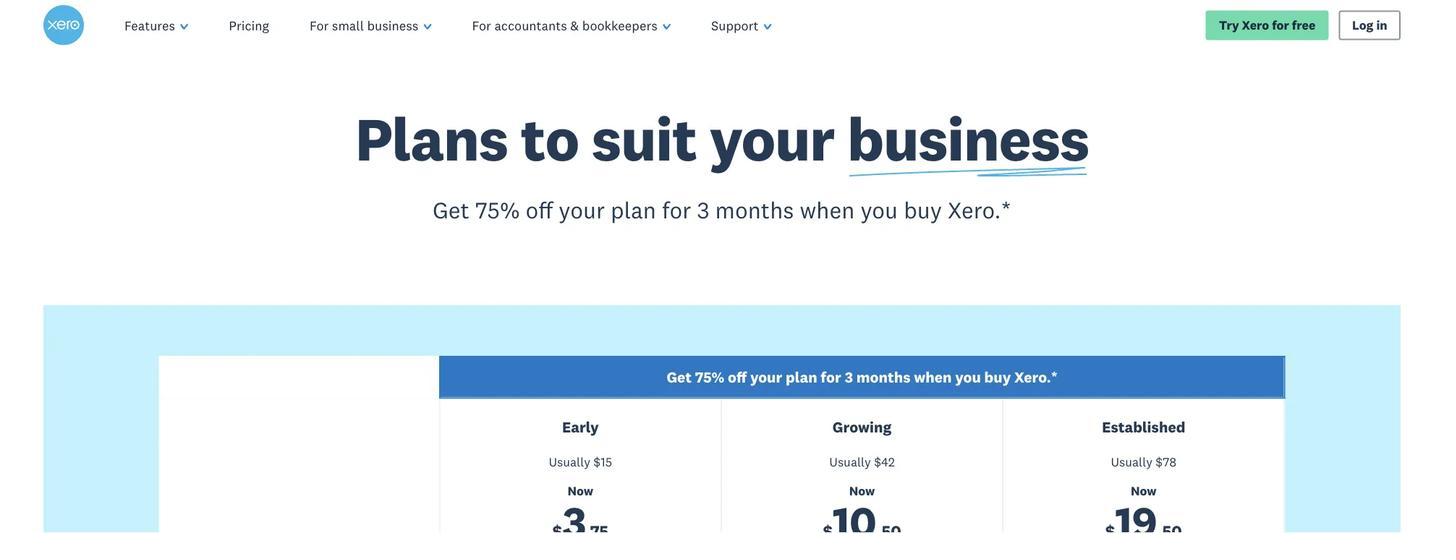 Task type: vqa. For each thing, say whether or not it's contained in the screenshot.
leftmost "3"
yes



Task type: describe. For each thing, give the bounding box(es) containing it.
0 vertical spatial get 75% off your plan for 3 months when you buy xero.*
[[433, 196, 1012, 225]]

features
[[124, 17, 175, 34]]

2 vertical spatial for
[[821, 368, 842, 387]]

0 horizontal spatial 3
[[697, 196, 710, 225]]

small
[[332, 17, 364, 34]]

for for for small business
[[310, 17, 329, 34]]

for for for accountants & bookkeepers
[[472, 17, 491, 34]]

for accountants & bookkeepers button
[[452, 0, 691, 51]]

for small business
[[310, 17, 419, 34]]

$ for growing
[[875, 455, 882, 470]]

usually for growing
[[830, 455, 871, 470]]

free
[[1293, 17, 1316, 33]]

1 vertical spatial get 75% off your plan for 3 months when you buy xero.*
[[667, 368, 1058, 387]]

15
[[601, 455, 613, 470]]

1 horizontal spatial you
[[956, 368, 981, 387]]

1 vertical spatial buy
[[985, 368, 1011, 387]]

2 horizontal spatial for
[[1273, 17, 1290, 33]]

1 vertical spatial business
[[848, 101, 1089, 177]]

plans
[[355, 101, 508, 177]]

1 vertical spatial get
[[667, 368, 692, 387]]

1 horizontal spatial plan
[[786, 368, 818, 387]]

78
[[1163, 455, 1177, 470]]

for accountants & bookkeepers
[[472, 17, 658, 34]]

$ for established
[[1156, 455, 1163, 470]]

plans to suit your
[[355, 101, 848, 177]]

0 vertical spatial months
[[716, 196, 794, 225]]

for small business button
[[289, 0, 452, 51]]

established
[[1103, 418, 1186, 437]]

$ for early
[[594, 455, 601, 470]]

features button
[[104, 0, 209, 51]]

usually $ 15
[[549, 455, 613, 470]]

1 horizontal spatial off
[[728, 368, 747, 387]]

0 horizontal spatial for
[[662, 196, 692, 225]]

xero
[[1243, 17, 1270, 33]]

usually $ 78
[[1111, 455, 1177, 470]]

0 horizontal spatial you
[[861, 196, 898, 225]]

support button
[[691, 0, 792, 51]]

&
[[571, 17, 579, 34]]

1 vertical spatial your
[[559, 196, 605, 225]]

bookkeepers
[[583, 17, 658, 34]]

1 vertical spatial 75%
[[695, 368, 725, 387]]

xero homepage image
[[43, 5, 84, 46]]



Task type: locate. For each thing, give the bounding box(es) containing it.
0 horizontal spatial get
[[433, 196, 470, 225]]

now for early
[[568, 483, 594, 499]]

0 horizontal spatial $
[[594, 455, 601, 470]]

now down usually $ 42
[[850, 483, 875, 499]]

0 vertical spatial you
[[861, 196, 898, 225]]

2 vertical spatial your
[[751, 368, 783, 387]]

1 horizontal spatial 3
[[845, 368, 853, 387]]

0 horizontal spatial off
[[526, 196, 553, 225]]

3 usually from the left
[[1111, 455, 1153, 470]]

usually down established
[[1111, 455, 1153, 470]]

1 horizontal spatial buy
[[985, 368, 1011, 387]]

now for established
[[1131, 483, 1157, 499]]

try xero for free link
[[1206, 10, 1329, 40]]

months
[[716, 196, 794, 225], [857, 368, 911, 387]]

0 vertical spatial 75%
[[476, 196, 520, 225]]

1 vertical spatial 3
[[845, 368, 853, 387]]

0 vertical spatial 3
[[697, 196, 710, 225]]

0 horizontal spatial when
[[800, 196, 855, 225]]

0 vertical spatial for
[[1273, 17, 1290, 33]]

2 for from the left
[[472, 17, 491, 34]]

0 vertical spatial plan
[[611, 196, 657, 225]]

0 vertical spatial get
[[433, 196, 470, 225]]

0 horizontal spatial months
[[716, 196, 794, 225]]

$ down growing
[[875, 455, 882, 470]]

0 vertical spatial off
[[526, 196, 553, 225]]

1 horizontal spatial xero.*
[[1015, 368, 1058, 387]]

$
[[594, 455, 601, 470], [875, 455, 882, 470], [1156, 455, 1163, 470]]

log in link
[[1340, 10, 1401, 40]]

1 horizontal spatial months
[[857, 368, 911, 387]]

1 now from the left
[[568, 483, 594, 499]]

2 $ from the left
[[875, 455, 882, 470]]

3
[[697, 196, 710, 225], [845, 368, 853, 387]]

0 vertical spatial your
[[710, 101, 835, 177]]

off
[[526, 196, 553, 225], [728, 368, 747, 387]]

1 horizontal spatial $
[[875, 455, 882, 470]]

2 horizontal spatial usually
[[1111, 455, 1153, 470]]

now down usually $ 15
[[568, 483, 594, 499]]

2 usually from the left
[[830, 455, 871, 470]]

1 vertical spatial for
[[662, 196, 692, 225]]

get 75% off your plan for 3 months when you buy xero.*
[[433, 196, 1012, 225], [667, 368, 1058, 387]]

0 horizontal spatial buy
[[904, 196, 942, 225]]

1 horizontal spatial business
[[848, 101, 1089, 177]]

2 horizontal spatial now
[[1131, 483, 1157, 499]]

0 horizontal spatial 75%
[[476, 196, 520, 225]]

for inside dropdown button
[[472, 17, 491, 34]]

try
[[1220, 17, 1240, 33]]

3 $ from the left
[[1156, 455, 1163, 470]]

0 horizontal spatial plan
[[611, 196, 657, 225]]

3 now from the left
[[1131, 483, 1157, 499]]

log
[[1353, 17, 1374, 33]]

plan
[[611, 196, 657, 225], [786, 368, 818, 387]]

0 horizontal spatial usually
[[549, 455, 591, 470]]

for
[[310, 17, 329, 34], [472, 17, 491, 34]]

1 horizontal spatial usually
[[830, 455, 871, 470]]

42
[[882, 455, 895, 470]]

growing
[[833, 418, 892, 437]]

usually for established
[[1111, 455, 1153, 470]]

log in
[[1353, 17, 1388, 33]]

1 for from the left
[[310, 17, 329, 34]]

pricing
[[229, 17, 269, 34]]

0 vertical spatial buy
[[904, 196, 942, 225]]

for inside dropdown button
[[310, 17, 329, 34]]

1 horizontal spatial for
[[472, 17, 491, 34]]

early
[[562, 418, 599, 437]]

2 horizontal spatial $
[[1156, 455, 1163, 470]]

0 horizontal spatial business
[[367, 17, 419, 34]]

buy
[[904, 196, 942, 225], [985, 368, 1011, 387]]

in
[[1377, 17, 1388, 33]]

1 horizontal spatial 75%
[[695, 368, 725, 387]]

0 vertical spatial business
[[367, 17, 419, 34]]

1 horizontal spatial when
[[914, 368, 952, 387]]

0 vertical spatial when
[[800, 196, 855, 225]]

business inside for small business dropdown button
[[367, 17, 419, 34]]

for left small
[[310, 17, 329, 34]]

1 $ from the left
[[594, 455, 601, 470]]

now down usually $ 78
[[1131, 483, 1157, 499]]

usually down early on the left bottom of the page
[[549, 455, 591, 470]]

usually
[[549, 455, 591, 470], [830, 455, 871, 470], [1111, 455, 1153, 470]]

get
[[433, 196, 470, 225], [667, 368, 692, 387]]

usually for early
[[549, 455, 591, 470]]

now for growing
[[850, 483, 875, 499]]

2 now from the left
[[850, 483, 875, 499]]

for
[[1273, 17, 1290, 33], [662, 196, 692, 225], [821, 368, 842, 387]]

1 vertical spatial you
[[956, 368, 981, 387]]

suit
[[592, 101, 697, 177]]

usually $ 42
[[830, 455, 895, 470]]

usually down growing
[[830, 455, 871, 470]]

you
[[861, 196, 898, 225], [956, 368, 981, 387]]

1 vertical spatial off
[[728, 368, 747, 387]]

now
[[568, 483, 594, 499], [850, 483, 875, 499], [1131, 483, 1157, 499]]

$ down established
[[1156, 455, 1163, 470]]

1 vertical spatial months
[[857, 368, 911, 387]]

accountants
[[495, 17, 567, 34]]

your
[[710, 101, 835, 177], [559, 196, 605, 225], [751, 368, 783, 387]]

1 vertical spatial plan
[[786, 368, 818, 387]]

1 horizontal spatial now
[[850, 483, 875, 499]]

try xero for free
[[1220, 17, 1316, 33]]

$ down early on the left bottom of the page
[[594, 455, 601, 470]]

to
[[521, 101, 579, 177]]

0 vertical spatial xero.*
[[948, 196, 1012, 225]]

75%
[[476, 196, 520, 225], [695, 368, 725, 387]]

support
[[712, 17, 759, 34]]

0 horizontal spatial for
[[310, 17, 329, 34]]

0 horizontal spatial now
[[568, 483, 594, 499]]

1 horizontal spatial get
[[667, 368, 692, 387]]

when
[[800, 196, 855, 225], [914, 368, 952, 387]]

pricing link
[[209, 0, 289, 51]]

for left accountants
[[472, 17, 491, 34]]

xero.*
[[948, 196, 1012, 225], [1015, 368, 1058, 387]]

0 horizontal spatial xero.*
[[948, 196, 1012, 225]]

1 vertical spatial xero.*
[[1015, 368, 1058, 387]]

business
[[367, 17, 419, 34], [848, 101, 1089, 177]]

1 usually from the left
[[549, 455, 591, 470]]

1 vertical spatial when
[[914, 368, 952, 387]]

1 horizontal spatial for
[[821, 368, 842, 387]]



